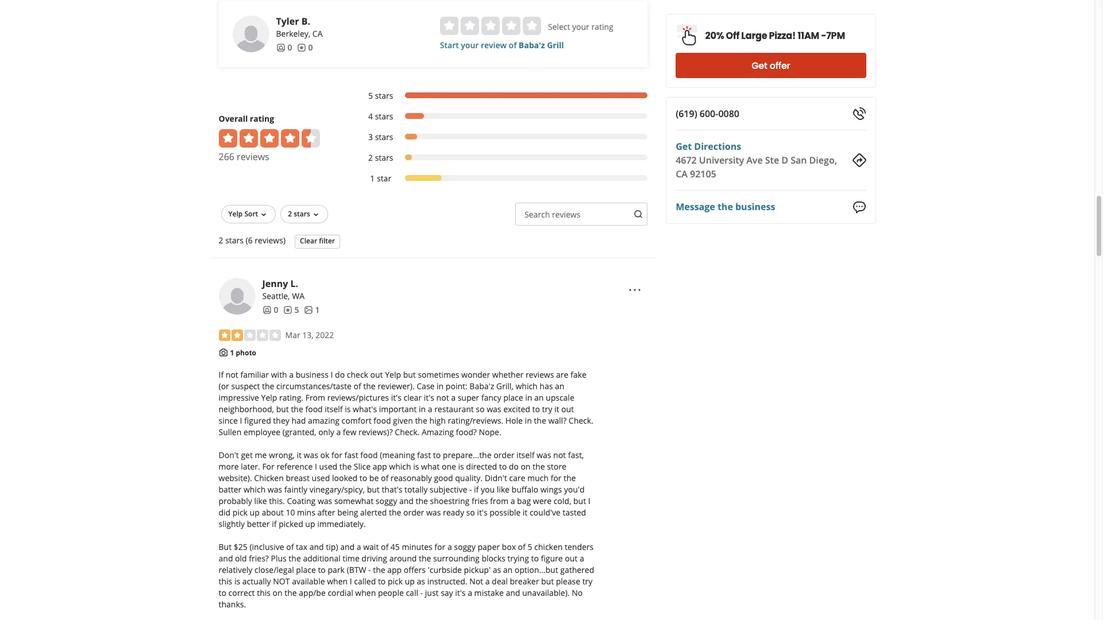 Task type: vqa. For each thing, say whether or not it's contained in the screenshot.
J&E Complete Auto Service's the View
no



Task type: locate. For each thing, give the bounding box(es) containing it.
to right excited
[[532, 404, 540, 415]]

ca down 4672
[[676, 168, 688, 180]]

used
[[319, 462, 337, 473], [312, 473, 330, 484]]

0 vertical spatial 1
[[370, 173, 375, 184]]

is inside the if not familiar with a business i do check out yelp but sometimes wonder whether reviews are fake (or suspect the circumstances/taste of the reviewer). case in point: baba'z grill, which has an impressive yelp rating. from reviews/pictures it's clear it's not a super fancy place in an upscale neighborhood, but the food itself is what's important in a restaurant so was excited to try it out since i figured they had amazing comfort food given the high rating/reviews. hole in the wall? check. sullen employee (granted, only a few reviews)? check. amazing food? nope.
[[345, 404, 351, 415]]

0 vertical spatial 5
[[368, 90, 373, 101]]

reviews right search
[[552, 209, 581, 220]]

i right reference
[[315, 462, 317, 473]]

0 vertical spatial up
[[250, 508, 260, 519]]

d
[[782, 154, 788, 167]]

2 stars inside dropdown button
[[288, 209, 310, 219]]

check.
[[569, 416, 594, 427], [395, 427, 420, 438]]

you'd
[[564, 485, 585, 496]]

1 vertical spatial reviews element
[[283, 304, 299, 316]]

tenders
[[565, 542, 594, 553]]

16 friends v2 image for tyler
[[276, 43, 285, 52]]

the down the driving
[[373, 565, 385, 576]]

message the business button
[[676, 200, 775, 214]]

1 horizontal spatial if
[[474, 485, 479, 496]]

0 horizontal spatial rating
[[250, 113, 274, 124]]

on up care
[[521, 462, 531, 473]]

try up the wall?
[[542, 404, 552, 415]]

0 horizontal spatial place
[[296, 565, 316, 576]]

probably
[[219, 496, 252, 507]]

1 vertical spatial business
[[296, 370, 329, 381]]

1 vertical spatial for
[[551, 473, 562, 484]]

0 horizontal spatial 1
[[230, 348, 234, 358]]

when
[[327, 577, 348, 587], [355, 588, 376, 599]]

0 horizontal spatial so
[[466, 508, 475, 519]]

reviews element for b.
[[297, 42, 313, 53]]

business up circumstances/taste
[[296, 370, 329, 381]]

food down from
[[305, 404, 323, 415]]

2 horizontal spatial not
[[553, 450, 566, 461]]

1 horizontal spatial fast
[[417, 450, 431, 461]]

order up didn't
[[494, 450, 515, 461]]

get left offer
[[752, 59, 768, 72]]

rating/reviews.
[[448, 416, 504, 427]]

0 horizontal spatial soggy
[[376, 496, 397, 507]]

a
[[289, 370, 294, 381], [451, 393, 456, 404], [428, 404, 432, 415], [336, 427, 341, 438], [511, 496, 515, 507], [357, 542, 361, 553], [448, 542, 452, 553], [580, 554, 584, 564], [485, 577, 490, 587], [468, 588, 472, 599]]

like left this.
[[254, 496, 267, 507]]

app
[[373, 462, 387, 473], [387, 565, 402, 576]]

business inside the if not familiar with a business i do check out yelp but sometimes wonder whether reviews are fake (or suspect the circumstances/taste of the reviewer). case in point: baba'z grill, which has an impressive yelp rating. from reviews/pictures it's clear it's not a super fancy place in an upscale neighborhood, but the food itself is what's important in a restaurant so was excited to try it out since i figured they had amazing comfort food given the high rating/reviews. hole in the wall? check. sullen employee (granted, only a few reviews)? check. amazing food? nope.
[[296, 370, 329, 381]]

up inside but $25 (inclusive of tax and tip) and a wait of 45 minutes for a soggy paper box of 5 chicken tenders and old fries? plus the additional time driving around the surrounding blocks trying to figure out a relatively close/legal place to park (btw - the app offers 'curbside pickup' as an option...but gathered this is actually not available when i called to pick up as instructed. not a deal breaker but please try to correct this on the app/be cordial when people call - just say it's a mistake and unavailable). no thanks.
[[405, 577, 415, 587]]

business inside button
[[736, 201, 775, 213]]

get
[[241, 450, 253, 461]]

not inside don't get me wrong, it was ok for fast food (meaning fast to prepare...the order itself was not fast, more later. for reference i used the slice app which is what one is directed to do on the store website). chicken breast used looked to be of reasonably good quality. didn't care much for the batter which was faintly vinegary/spicy, but that's totally subjective - if you like buffalo wings you'd probably like this. coating was somewhat soggy and the shoestring fries from a bag were cold, but i did pick up about 10 mins after being alerted the order was ready so it's possible it could've tasted slightly better if picked up immediately.
[[553, 450, 566, 461]]

16 friends v2 image
[[276, 43, 285, 52], [262, 306, 272, 315]]

but up unavailable). on the bottom
[[541, 577, 554, 587]]

0 vertical spatial for
[[332, 450, 342, 461]]

1 inside photos element
[[315, 304, 320, 315]]

get offer button
[[676, 53, 866, 78]]

1 horizontal spatial 0
[[288, 42, 292, 53]]

1 vertical spatial get
[[676, 140, 692, 153]]

1 horizontal spatial place
[[504, 393, 523, 404]]

0 vertical spatial this
[[219, 577, 232, 587]]

get offer
[[752, 59, 790, 72]]

yelp up reviewer).
[[385, 370, 401, 381]]

0 vertical spatial so
[[476, 404, 485, 415]]

16 camera v2 image
[[219, 348, 228, 357]]

star
[[377, 173, 391, 184]]

to inside the if not familiar with a business i do check out yelp but sometimes wonder whether reviews are fake (or suspect the circumstances/taste of the reviewer). case in point: baba'z grill, which has an impressive yelp rating. from reviews/pictures it's clear it's not a super fancy place in an upscale neighborhood, but the food itself is what's important in a restaurant so was excited to try it out since i figured they had amazing comfort food given the high rating/reviews. hole in the wall? check. sullen employee (granted, only a few reviews)? check. amazing food? nope.
[[532, 404, 540, 415]]

1 horizontal spatial when
[[355, 588, 376, 599]]

1 horizontal spatial up
[[305, 519, 315, 530]]

1 vertical spatial friends element
[[262, 304, 278, 316]]

1 horizontal spatial itself
[[517, 450, 535, 461]]

mins
[[297, 508, 315, 519]]

fast up slice
[[345, 450, 358, 461]]

1 inside filter reviews by 1 star rating element
[[370, 173, 375, 184]]

0 vertical spatial rating
[[592, 21, 614, 32]]

1 horizontal spatial business
[[736, 201, 775, 213]]

4 stars
[[368, 111, 393, 122]]

on inside but $25 (inclusive of tax and tip) and a wait of 45 minutes for a soggy paper box of 5 chicken tenders and old fries? plus the additional time driving around the surrounding blocks trying to figure out a relatively close/legal place to park (btw - the app offers 'curbside pickup' as an option...but gathered this is actually not available when i called to pick up as instructed. not a deal breaker but please try to correct this on the app/be cordial when people call - just say it's a mistake and unavailable). no thanks.
[[273, 588, 283, 599]]

reviews element containing 5
[[283, 304, 299, 316]]

0 vertical spatial pick
[[233, 508, 248, 519]]

0 horizontal spatial like
[[254, 496, 267, 507]]

1 horizontal spatial do
[[509, 462, 519, 473]]

stars for filter reviews by 2 stars rating element
[[375, 152, 393, 163]]

0 vertical spatial business
[[736, 201, 775, 213]]

0 vertical spatial 2
[[368, 152, 373, 163]]

when down park
[[327, 577, 348, 587]]

of down check
[[354, 381, 361, 392]]

don't get me wrong, it was ok for fast food (meaning fast to prepare...the order itself was not fast, more later. for reference i used the slice app which is what one is directed to do on the store website). chicken breast used looked to be of reasonably good quality. didn't care much for the batter which was faintly vinegary/spicy, but that's totally subjective - if you like buffalo wings you'd probably like this. coating was somewhat soggy and the shoestring fries from a bag were cold, but i did pick up about 10 mins after being alerted the order was ready so it's possible it could've tasted slightly better if picked up immediately.
[[219, 450, 591, 530]]

0 horizontal spatial try
[[542, 404, 552, 415]]

and down totally
[[399, 496, 414, 507]]

2 inside dropdown button
[[288, 209, 292, 219]]

which down chicken at left
[[244, 485, 266, 496]]

None radio
[[440, 17, 458, 35], [461, 17, 479, 35], [481, 17, 500, 35], [523, 17, 541, 35], [440, 17, 458, 35], [461, 17, 479, 35], [481, 17, 500, 35], [523, 17, 541, 35]]

get inside get offer button
[[752, 59, 768, 72]]

to up people
[[378, 577, 386, 587]]

food up slice
[[361, 450, 378, 461]]

but up they
[[276, 404, 289, 415]]

friends element for tyler b.
[[276, 42, 292, 53]]

0 vertical spatial out
[[370, 370, 383, 381]]

0 horizontal spatial when
[[327, 577, 348, 587]]

photo of jenny l. image
[[219, 278, 255, 315]]

is up comfort at the left
[[345, 404, 351, 415]]

deal
[[492, 577, 508, 587]]

2 for filter reviews by 2 stars rating element
[[368, 152, 373, 163]]

fries
[[472, 496, 488, 507]]

1 for 1 star
[[370, 173, 375, 184]]

1 vertical spatial yelp
[[385, 370, 401, 381]]

which inside the if not familiar with a business i do check out yelp but sometimes wonder whether reviews are fake (or suspect the circumstances/taste of the reviewer). case in point: baba'z grill, which has an impressive yelp rating. from reviews/pictures it's clear it's not a super fancy place in an upscale neighborhood, but the food itself is what's important in a restaurant so was excited to try it out since i figured they had amazing comfort food given the high rating/reviews. hole in the wall? check. sullen employee (granted, only a few reviews)? check. amazing food? nope.
[[516, 381, 538, 392]]

reviews element
[[297, 42, 313, 53], [283, 304, 299, 316]]

tax
[[296, 542, 308, 553]]

it inside the if not familiar with a business i do check out yelp but sometimes wonder whether reviews are fake (or suspect the circumstances/taste of the reviewer). case in point: baba'z grill, which has an impressive yelp rating. from reviews/pictures it's clear it's not a super fancy place in an upscale neighborhood, but the food itself is what's important in a restaurant so was excited to try it out since i figured they had amazing comfort food given the high rating/reviews. hole in the wall? check. sullen employee (granted, only a few reviews)? check. amazing food? nope.
[[555, 404, 559, 415]]

app inside but $25 (inclusive of tax and tip) and a wait of 45 minutes for a soggy paper box of 5 chicken tenders and old fries? plus the additional time driving around the surrounding blocks trying to figure out a relatively close/legal place to park (btw - the app offers 'curbside pickup' as an option...but gathered this is actually not available when i called to pick up as instructed. not a deal breaker but please try to correct this on the app/be cordial when people call - just say it's a mistake and unavailable). no thanks.
[[387, 565, 402, 576]]

0 horizontal spatial if
[[272, 519, 277, 530]]

1 horizontal spatial like
[[497, 485, 510, 496]]

was
[[487, 404, 501, 415], [304, 450, 318, 461], [537, 450, 551, 461], [268, 485, 282, 496], [318, 496, 332, 507], [426, 508, 441, 519]]

for up surrounding
[[435, 542, 446, 553]]

  text field
[[515, 203, 648, 226]]

16 review v2 image down berkeley, in the left of the page
[[297, 43, 306, 52]]

in up excited
[[525, 393, 532, 404]]

your
[[572, 21, 590, 32], [461, 40, 479, 50]]

0 vertical spatial food
[[305, 404, 323, 415]]

this down relatively at left bottom
[[219, 577, 232, 587]]

and
[[399, 496, 414, 507], [310, 542, 324, 553], [340, 542, 355, 553], [219, 554, 233, 564], [506, 588, 520, 599]]

the up the "looked" at the left bottom of page
[[340, 462, 352, 473]]

get inside get directions 4672 university ave ste d san diego, ca 92105
[[676, 140, 692, 153]]

up up the better
[[250, 508, 260, 519]]

1 vertical spatial 1
[[315, 304, 320, 315]]

2 stars for filter reviews by 2 stars rating element
[[368, 152, 393, 163]]

1 vertical spatial soggy
[[454, 542, 476, 553]]

friends element down berkeley, in the left of the page
[[276, 42, 292, 53]]

5 up 4
[[368, 90, 373, 101]]

is inside but $25 (inclusive of tax and tip) and a wait of 45 minutes for a soggy paper box of 5 chicken tenders and old fries? plus the additional time driving around the surrounding blocks trying to figure out a relatively close/legal place to park (btw - the app offers 'curbside pickup' as an option...but gathered this is actually not available when i called to pick up as instructed. not a deal breaker but please try to correct this on the app/be cordial when people call - just say it's a mistake and unavailable). no thanks.
[[234, 577, 240, 587]]

park
[[328, 565, 345, 576]]

16 review v2 image for jenny
[[283, 306, 292, 315]]

10
[[286, 508, 295, 519]]

stars right 3
[[375, 132, 393, 142]]

ca
[[313, 28, 323, 39], [676, 168, 688, 180]]

16 photos v2 image
[[304, 306, 313, 315]]

hole
[[506, 416, 523, 427]]

get for get offer
[[752, 59, 768, 72]]

surrounding
[[433, 554, 480, 564]]

5 for 5 stars
[[368, 90, 373, 101]]

reviews
[[237, 150, 269, 163], [552, 209, 581, 220], [526, 370, 554, 381]]

itself up amazing
[[325, 404, 343, 415]]

food
[[305, 404, 323, 415], [374, 416, 391, 427], [361, 450, 378, 461]]

reasonably
[[391, 473, 432, 484]]

0 vertical spatial try
[[542, 404, 552, 415]]

in right hole
[[525, 416, 532, 427]]

2 down 3
[[368, 152, 373, 163]]

for
[[262, 462, 275, 473]]

0 horizontal spatial 16 friends v2 image
[[262, 306, 272, 315]]

2
[[368, 152, 373, 163], [288, 209, 292, 219], [219, 235, 223, 246]]

stars left 16 chevron down v2 image on the left
[[294, 209, 310, 219]]

immediately.
[[317, 519, 366, 530]]

0 horizontal spatial your
[[461, 40, 479, 50]]

itself up care
[[517, 450, 535, 461]]

not
[[470, 577, 483, 587]]

reviews element containing 0
[[297, 42, 313, 53]]

when down called at the bottom left
[[355, 588, 376, 599]]

2 left 16 chevron down v2 image on the left
[[288, 209, 292, 219]]

an down has
[[534, 393, 544, 404]]

0 horizontal spatial do
[[335, 370, 345, 381]]

1 horizontal spatial as
[[493, 565, 501, 576]]

1 horizontal spatial it
[[523, 508, 528, 519]]

2 stars left 16 chevron down v2 image on the left
[[288, 209, 310, 219]]

0 vertical spatial 16 friends v2 image
[[276, 43, 285, 52]]

bag
[[517, 496, 531, 507]]

0 vertical spatial itself
[[325, 404, 343, 415]]

0 vertical spatial an
[[555, 381, 565, 392]]

on down the not
[[273, 588, 283, 599]]

1 horizontal spatial 16 review v2 image
[[297, 43, 306, 52]]

1 vertical spatial check.
[[395, 427, 420, 438]]

call
[[406, 588, 418, 599]]

None radio
[[502, 17, 521, 35]]

off
[[726, 29, 740, 42]]

0 horizontal spatial on
[[273, 588, 283, 599]]

2 vertical spatial food
[[361, 450, 378, 461]]

it's inside but $25 (inclusive of tax and tip) and a wait of 45 minutes for a soggy paper box of 5 chicken tenders and old fries? plus the additional time driving around the surrounding blocks trying to figure out a relatively close/legal place to park (btw - the app offers 'curbside pickup' as an option...but gathered this is actually not available when i called to pick up as instructed. not a deal breaker but please try to correct this on the app/be cordial when people call - just say it's a mistake and unavailable). no thanks.
[[455, 588, 466, 599]]

just
[[425, 588, 439, 599]]

your for start
[[461, 40, 479, 50]]

cold,
[[554, 496, 571, 507]]

1 vertical spatial ca
[[676, 168, 688, 180]]

1 horizontal spatial yelp
[[261, 393, 277, 404]]

point:
[[446, 381, 468, 392]]

is right one
[[458, 462, 464, 473]]

2 vertical spatial not
[[553, 450, 566, 461]]

wings
[[541, 485, 562, 496]]

16 review v2 image for tyler
[[297, 43, 306, 52]]

for inside but $25 (inclusive of tax and tip) and a wait of 45 minutes for a soggy paper box of 5 chicken tenders and old fries? plus the additional time driving around the surrounding blocks trying to figure out a relatively close/legal place to park (btw - the app offers 'curbside pickup' as an option...but gathered this is actually not available when i called to pick up as instructed. not a deal breaker but please try to correct this on the app/be cordial when people call - just say it's a mistake and unavailable). no thanks.
[[435, 542, 446, 553]]

is
[[345, 404, 351, 415], [413, 462, 419, 473], [458, 462, 464, 473], [234, 577, 240, 587]]

i up circumstances/taste
[[331, 370, 333, 381]]

of right be
[[381, 473, 389, 484]]

1 vertical spatial up
[[305, 519, 315, 530]]

stars inside dropdown button
[[294, 209, 310, 219]]

food?
[[456, 427, 477, 438]]

0 horizontal spatial fast
[[345, 450, 358, 461]]

2 vertical spatial up
[[405, 577, 415, 587]]

minutes
[[402, 542, 433, 553]]

friends element for jenny l.
[[262, 304, 278, 316]]

get directions link
[[676, 140, 741, 153]]

so down the fries
[[466, 508, 475, 519]]

the right 'message'
[[718, 201, 733, 213]]

which down (meaning
[[389, 462, 411, 473]]

it down bag
[[523, 508, 528, 519]]

2 horizontal spatial yelp
[[385, 370, 401, 381]]

1 horizontal spatial pick
[[388, 577, 403, 587]]

0 vertical spatial app
[[373, 462, 387, 473]]

as up deal
[[493, 565, 501, 576]]

2 vertical spatial 1
[[230, 348, 234, 358]]

1 horizontal spatial this
[[257, 588, 271, 599]]

16 friends v2 image down seattle,
[[262, 306, 272, 315]]

2 vertical spatial 5
[[528, 542, 532, 553]]

- down quality.
[[469, 485, 472, 496]]

baba'z inside the if not familiar with a business i do check out yelp but sometimes wonder whether reviews are fake (or suspect the circumstances/taste of the reviewer). case in point: baba'z grill, which has an impressive yelp rating. from reviews/pictures it's clear it's not a super fancy place in an upscale neighborhood, but the food itself is what's important in a restaurant so was excited to try it out since i figured they had amazing comfort food given the high rating/reviews. hole in the wall? check. sullen employee (granted, only a few reviews)? check. amazing food? nope.
[[470, 381, 494, 392]]

this.
[[269, 496, 285, 507]]

it's inside don't get me wrong, it was ok for fast food (meaning fast to prepare...the order itself was not fast, more later. for reference i used the slice app which is what one is directed to do on the store website). chicken breast used looked to be of reasonably good quality. didn't care much for the batter which was faintly vinegary/spicy, but that's totally subjective - if you like buffalo wings you'd probably like this. coating was somewhat soggy and the shoestring fries from a bag were cold, but i did pick up about 10 mins after being alerted the order was ready so it's possible it could've tasted slightly better if picked up immediately.
[[477, 508, 488, 519]]

1 left star
[[370, 173, 375, 184]]

2 vertical spatial an
[[503, 565, 513, 576]]

0 vertical spatial reviews
[[237, 150, 269, 163]]

0 vertical spatial friends element
[[276, 42, 292, 53]]

7pm
[[827, 29, 845, 42]]

reviews for search reviews
[[552, 209, 581, 220]]

not up restaurant
[[437, 393, 449, 404]]

1 vertical spatial your
[[461, 40, 479, 50]]

1 vertical spatial an
[[534, 393, 544, 404]]

0 horizontal spatial business
[[296, 370, 329, 381]]

food up reviews)?
[[374, 416, 391, 427]]

so up rating/reviews.
[[476, 404, 485, 415]]

check. down given
[[395, 427, 420, 438]]

san
[[791, 154, 807, 167]]

16 review v2 image
[[297, 43, 306, 52], [283, 306, 292, 315]]

shoestring
[[430, 496, 470, 507]]

ca right berkeley, in the left of the page
[[313, 28, 323, 39]]

offers
[[404, 565, 426, 576]]

to up thanks.
[[219, 588, 226, 599]]

but inside but $25 (inclusive of tax and tip) and a wait of 45 minutes for a soggy paper box of 5 chicken tenders and old fries? plus the additional time driving around the surrounding blocks trying to figure out a relatively close/legal place to park (btw - the app offers 'curbside pickup' as an option...but gathered this is actually not available when i called to pick up as instructed. not a deal breaker but please try to correct this on the app/be cordial when people call - just say it's a mistake and unavailable). no thanks.
[[541, 577, 554, 587]]

1 horizontal spatial 2 stars
[[368, 152, 393, 163]]

to up didn't
[[499, 462, 507, 473]]

check. right the wall?
[[569, 416, 594, 427]]

the
[[718, 201, 733, 213], [262, 381, 274, 392], [363, 381, 376, 392], [291, 404, 303, 415], [415, 416, 427, 427], [534, 416, 546, 427], [340, 462, 352, 473], [533, 462, 545, 473], [564, 473, 576, 484], [416, 496, 428, 507], [389, 508, 401, 519], [289, 554, 301, 564], [419, 554, 431, 564], [373, 565, 385, 576], [285, 588, 297, 599]]

do left check
[[335, 370, 345, 381]]

rating element
[[440, 17, 541, 35]]

your for select
[[572, 21, 590, 32]]

0 horizontal spatial baba'z
[[470, 381, 494, 392]]

this down actually
[[257, 588, 271, 599]]

of inside don't get me wrong, it was ok for fast food (meaning fast to prepare...the order itself was not fast, more later. for reference i used the slice app which is what one is directed to do on the store website). chicken breast used looked to be of reasonably good quality. didn't care much for the batter which was faintly vinegary/spicy, but that's totally subjective - if you like buffalo wings you'd probably like this. coating was somewhat soggy and the shoestring fries from a bag were cold, but i did pick up about 10 mins after being alerted the order was ready so it's possible it could've tasted slightly better if picked up immediately.
[[381, 473, 389, 484]]

grill
[[547, 40, 564, 50]]

2 horizontal spatial for
[[551, 473, 562, 484]]

it up reference
[[297, 450, 302, 461]]

place inside but $25 (inclusive of tax and tip) and a wait of 45 minutes for a soggy paper box of 5 chicken tenders and old fries? plus the additional time driving around the surrounding blocks trying to figure out a relatively close/legal place to park (btw - the app offers 'curbside pickup' as an option...but gathered this is actually not available when i called to pick up as instructed. not a deal breaker but please try to correct this on the app/be cordial when people call - just say it's a mistake and unavailable). no thanks.
[[296, 565, 316, 576]]

the down minutes
[[419, 554, 431, 564]]

nope.
[[479, 427, 502, 438]]

2 horizontal spatial up
[[405, 577, 415, 587]]

1 vertical spatial itself
[[517, 450, 535, 461]]

amazing
[[422, 427, 454, 438]]

stars for filter reviews by 4 stars rating element
[[375, 111, 393, 122]]

place inside the if not familiar with a business i do check out yelp but sometimes wonder whether reviews are fake (or suspect the circumstances/taste of the reviewer). case in point: baba'z grill, which has an impressive yelp rating. from reviews/pictures it's clear it's not a super fancy place in an upscale neighborhood, but the food itself is what's important in a restaurant so was excited to try it out since i figured they had amazing comfort food given the high rating/reviews. hole in the wall? check. sullen employee (granted, only a few reviews)? check. amazing food? nope.
[[504, 393, 523, 404]]

1 vertical spatial 16 friends v2 image
[[262, 306, 272, 315]]

5 inside the filter reviews by 5 stars rating element
[[368, 90, 373, 101]]

search reviews
[[525, 209, 581, 220]]

24 directions v2 image
[[853, 153, 866, 167]]

directions
[[694, 140, 741, 153]]

2 horizontal spatial which
[[516, 381, 538, 392]]

like up from
[[497, 485, 510, 496]]

0 horizontal spatial 2 stars
[[288, 209, 310, 219]]

0 horizontal spatial ca
[[313, 28, 323, 39]]

your right select
[[572, 21, 590, 32]]

but up tasted on the bottom right of the page
[[574, 496, 586, 507]]

1 for 1 photo
[[230, 348, 234, 358]]

soggy inside don't get me wrong, it was ok for fast food (meaning fast to prepare...the order itself was not fast, more later. for reference i used the slice app which is what one is directed to do on the store website). chicken breast used looked to be of reasonably good quality. didn't care much for the batter which was faintly vinegary/spicy, but that's totally subjective - if you like buffalo wings you'd probably like this. coating was somewhat soggy and the shoestring fries from a bag were cold, but i did pick up about 10 mins after being alerted the order was ready so it's possible it could've tasted slightly better if picked up immediately.
[[376, 496, 397, 507]]

option...but
[[515, 565, 558, 576]]

looked
[[332, 473, 358, 484]]

1 vertical spatial 5
[[295, 304, 299, 315]]

for down store
[[551, 473, 562, 484]]

is down relatively at left bottom
[[234, 577, 240, 587]]

soggy
[[376, 496, 397, 507], [454, 542, 476, 553]]

1 right 16 photos v2
[[315, 304, 320, 315]]

large
[[742, 29, 767, 42]]

from
[[306, 393, 325, 404]]

select
[[548, 21, 570, 32]]

1 horizontal spatial app
[[387, 565, 402, 576]]

0 vertical spatial check.
[[569, 416, 594, 427]]

1 vertical spatial 2
[[288, 209, 292, 219]]

not
[[273, 577, 290, 587]]

and down breaker
[[506, 588, 520, 599]]

were
[[533, 496, 552, 507]]

only
[[318, 427, 334, 438]]

sullen
[[219, 427, 242, 438]]

1 right 16 camera v2 icon
[[230, 348, 234, 358]]

1 photo
[[230, 348, 256, 358]]

out inside but $25 (inclusive of tax and tip) and a wait of 45 minutes for a soggy paper box of 5 chicken tenders and old fries? plus the additional time driving around the surrounding blocks trying to figure out a relatively close/legal place to park (btw - the app offers 'curbside pickup' as an option...but gathered this is actually not available when i called to pick up as instructed. not a deal breaker but please try to correct this on the app/be cordial when people call - just say it's a mistake and unavailable). no thanks.
[[565, 554, 578, 564]]

0 horizontal spatial an
[[503, 565, 513, 576]]

app down around
[[387, 565, 402, 576]]

say
[[441, 588, 453, 599]]

16 friends v2 image down berkeley, in the left of the page
[[276, 43, 285, 52]]

the inside button
[[718, 201, 733, 213]]

filter reviews by 3 stars rating element
[[357, 132, 648, 143]]

0 horizontal spatial 16 review v2 image
[[283, 306, 292, 315]]

1 horizontal spatial 16 friends v2 image
[[276, 43, 285, 52]]

mar
[[285, 330, 300, 341]]

filter
[[319, 236, 335, 246]]

0 horizontal spatial 0
[[274, 304, 278, 315]]

yelp left rating.
[[261, 393, 277, 404]]

the up had
[[291, 404, 303, 415]]

yelp sort button
[[221, 205, 276, 223]]

a up 'high'
[[428, 404, 432, 415]]

on inside don't get me wrong, it was ok for fast food (meaning fast to prepare...the order itself was not fast, more later. for reference i used the slice app which is what one is directed to do on the store website). chicken breast used looked to be of reasonably good quality. didn't care much for the batter which was faintly vinegary/spicy, but that's totally subjective - if you like buffalo wings you'd probably like this. coating was somewhat soggy and the shoestring fries from a bag were cold, but i did pick up about 10 mins after being alerted the order was ready so it's possible it could've tasted slightly better if picked up immediately.
[[521, 462, 531, 473]]

2 stars down 3 stars
[[368, 152, 393, 163]]

what's
[[353, 404, 377, 415]]

- right call
[[420, 588, 423, 599]]

grill,
[[496, 381, 514, 392]]

if down about
[[272, 519, 277, 530]]

266
[[219, 150, 234, 163]]

friends element
[[276, 42, 292, 53], [262, 304, 278, 316]]

restaurant
[[435, 404, 474, 415]]

16 review v2 image down wa
[[283, 306, 292, 315]]

it
[[555, 404, 559, 415], [297, 450, 302, 461], [523, 508, 528, 519]]

a down "not"
[[468, 588, 472, 599]]

app up be
[[373, 462, 387, 473]]

jenny l. link
[[262, 277, 298, 290]]

reviews for 266 reviews
[[237, 150, 269, 163]]



Task type: describe. For each thing, give the bounding box(es) containing it.
overall
[[219, 113, 248, 124]]

quality.
[[455, 473, 483, 484]]

20% off large pizza! 11am -7pm
[[705, 29, 845, 42]]

had
[[292, 416, 306, 427]]

1 for 1
[[315, 304, 320, 315]]

0 vertical spatial if
[[474, 485, 479, 496]]

a inside don't get me wrong, it was ok for fast food (meaning fast to prepare...the order itself was not fast, more later. for reference i used the slice app which is what one is directed to do on the store website). chicken breast used looked to be of reasonably good quality. didn't care much for the batter which was faintly vinegary/spicy, but that's totally subjective - if you like buffalo wings you'd probably like this. coating was somewhat soggy and the shoestring fries from a bag were cold, but i did pick up about 10 mins after being alerted the order was ready so it's possible it could've tasted slightly better if picked up immediately.
[[511, 496, 515, 507]]

0 horizontal spatial order
[[403, 508, 424, 519]]

wrong,
[[269, 450, 295, 461]]

was up store
[[537, 450, 551, 461]]

2 for 2 stars dropdown button
[[288, 209, 292, 219]]

was up after
[[318, 496, 332, 507]]

app inside don't get me wrong, it was ok for fast food (meaning fast to prepare...the order itself was not fast, more later. for reference i used the slice app which is what one is directed to do on the store website). chicken breast used looked to be of reasonably good quality. didn't care much for the batter which was faintly vinegary/spicy, but that's totally subjective - if you like buffalo wings you'd probably like this. coating was somewhat soggy and the shoestring fries from a bag were cold, but i did pick up about 10 mins after being alerted the order was ready so it's possible it could've tasted slightly better if picked up immediately.
[[373, 462, 387, 473]]

better
[[247, 519, 270, 530]]

filter reviews by 1 star rating element
[[357, 173, 648, 184]]

mistake
[[474, 588, 504, 599]]

paper
[[478, 542, 500, 553]]

it's down reviewer).
[[391, 393, 402, 404]]

are
[[556, 370, 569, 381]]

- inside don't get me wrong, it was ok for fast food (meaning fast to prepare...the order itself was not fast, more later. for reference i used the slice app which is what one is directed to do on the store website). chicken breast used looked to be of reasonably good quality. didn't care much for the batter which was faintly vinegary/spicy, but that's totally subjective - if you like buffalo wings you'd probably like this. coating was somewhat soggy and the shoestring fries from a bag were cold, but i did pick up about 10 mins after being alerted the order was ready so it's possible it could've tasted slightly better if picked up immediately.
[[469, 485, 472, 496]]

search image
[[634, 210, 643, 219]]

try inside but $25 (inclusive of tax and tip) and a wait of 45 minutes for a soggy paper box of 5 chicken tenders and old fries? plus the additional time driving around the surrounding blocks trying to figure out a relatively close/legal place to park (btw - the app offers 'curbside pickup' as an option...but gathered this is actually not available when i called to pick up as instructed. not a deal breaker but please try to correct this on the app/be cordial when people call - just say it's a mistake and unavailable). no thanks.
[[583, 577, 593, 587]]

tasted
[[563, 508, 586, 519]]

was up this.
[[268, 485, 282, 496]]

picked
[[279, 519, 303, 530]]

0 horizontal spatial this
[[219, 577, 232, 587]]

amazing
[[308, 416, 340, 427]]

mar 13, 2022
[[285, 330, 334, 341]]

available
[[292, 577, 325, 587]]

16 chevron down v2 image
[[311, 210, 321, 219]]

1 star
[[370, 173, 391, 184]]

time
[[343, 554, 360, 564]]

neighborhood,
[[219, 404, 274, 415]]

old
[[235, 554, 247, 564]]

an inside but $25 (inclusive of tax and tip) and a wait of 45 minutes for a soggy paper box of 5 chicken tenders and old fries? plus the additional time driving around the surrounding blocks trying to figure out a relatively close/legal place to park (btw - the app offers 'curbside pickup' as an option...but gathered this is actually not available when i called to pick up as instructed. not a deal breaker but please try to correct this on the app/be cordial when people call - just say it's a mistake and unavailable). no thanks.
[[503, 565, 513, 576]]

1 vertical spatial food
[[374, 416, 391, 427]]

a right "not"
[[485, 577, 490, 587]]

1 vertical spatial out
[[561, 404, 574, 415]]

was inside the if not familiar with a business i do check out yelp but sometimes wonder whether reviews are fake (or suspect the circumstances/taste of the reviewer). case in point: baba'z grill, which has an impressive yelp rating. from reviews/pictures it's clear it's not a super fancy place in an upscale neighborhood, but the food itself is what's important in a restaurant so was excited to try it out since i figured they had amazing comfort food given the high rating/reviews. hole in the wall? check. sullen employee (granted, only a few reviews)? check. amazing food? nope.
[[487, 404, 501, 415]]

ave
[[747, 154, 763, 167]]

relatively
[[219, 565, 252, 576]]

0 horizontal spatial check.
[[395, 427, 420, 438]]

alerted
[[360, 508, 387, 519]]

prepare...the
[[443, 450, 492, 461]]

a right with at the bottom
[[289, 370, 294, 381]]

cordial
[[328, 588, 353, 599]]

do inside the if not familiar with a business i do check out yelp but sometimes wonder whether reviews are fake (or suspect the circumstances/taste of the reviewer). case in point: baba'z grill, which has an impressive yelp rating. from reviews/pictures it's clear it's not a super fancy place in an upscale neighborhood, but the food itself is what's important in a restaurant so was excited to try it out since i figured they had amazing comfort food given the high rating/reviews. hole in the wall? check. sullen employee (granted, only a few reviews)? check. amazing food? nope.
[[335, 370, 345, 381]]

try inside the if not familiar with a business i do check out yelp but sometimes wonder whether reviews are fake (or suspect the circumstances/taste of the reviewer). case in point: baba'z grill, which has an impressive yelp rating. from reviews/pictures it's clear it's not a super fancy place in an upscale neighborhood, but the food itself is what's important in a restaurant so was excited to try it out since i figured they had amazing comfort food given the high rating/reviews. hole in the wall? check. sullen employee (granted, only a few reviews)? check. amazing food? nope.
[[542, 404, 552, 415]]

of up the trying
[[518, 542, 526, 553]]

1 horizontal spatial which
[[389, 462, 411, 473]]

ca inside get directions 4672 university ave ste d san diego, ca 92105
[[676, 168, 688, 180]]

comfort
[[342, 416, 372, 427]]

pick inside but $25 (inclusive of tax and tip) and a wait of 45 minutes for a soggy paper box of 5 chicken tenders and old fries? plus the additional time driving around the surrounding blocks trying to figure out a relatively close/legal place to park (btw - the app offers 'curbside pickup' as an option...but gathered this is actually not available when i called to pick up as instructed. not a deal breaker but please try to correct this on the app/be cordial when people call - just say it's a mistake and unavailable). no thanks.
[[388, 577, 403, 587]]

2 star rating image
[[219, 330, 281, 341]]

16 chevron down v2 image
[[259, 210, 269, 219]]

13,
[[302, 330, 314, 341]]

trying
[[508, 554, 529, 564]]

1 horizontal spatial not
[[437, 393, 449, 404]]

tyler b. link
[[276, 15, 310, 28]]

and down but on the bottom of page
[[219, 554, 233, 564]]

0 for b.
[[288, 42, 292, 53]]

photos element
[[304, 304, 320, 316]]

soggy inside but $25 (inclusive of tax and tip) and a wait of 45 minutes for a soggy paper box of 5 chicken tenders and old fries? plus the additional time driving around the surrounding blocks trying to figure out a relatively close/legal place to park (btw - the app offers 'curbside pickup' as an option...but gathered this is actually not available when i called to pick up as instructed. not a deal breaker but please try to correct this on the app/be cordial when people call - just say it's a mistake and unavailable). no thanks.
[[454, 542, 476, 553]]

reference
[[277, 462, 313, 473]]

the up reviews/pictures
[[363, 381, 376, 392]]

2 horizontal spatial an
[[555, 381, 565, 392]]

stars for the filter reviews by 5 stars rating element
[[375, 90, 393, 101]]

was left ok
[[304, 450, 318, 461]]

is up "reasonably"
[[413, 462, 419, 473]]

much
[[527, 473, 549, 484]]

and inside don't get me wrong, it was ok for fast food (meaning fast to prepare...the order itself was not fast, more later. for reference i used the slice app which is what one is directed to do on the store website). chicken breast used looked to be of reasonably good quality. didn't care much for the batter which was faintly vinegary/spicy, but that's totally subjective - if you like buffalo wings you'd probably like this. coating was somewhat soggy and the shoestring fries from a bag were cold, but i did pick up about 10 mins after being alerted the order was ready so it's possible it could've tasted slightly better if picked up immediately.
[[399, 496, 414, 507]]

box
[[502, 542, 516, 553]]

1 vertical spatial rating
[[250, 113, 274, 124]]

the left 'high'
[[415, 416, 427, 427]]

0 vertical spatial used
[[319, 462, 337, 473]]

yelp sort
[[228, 209, 258, 219]]

2 horizontal spatial 0
[[308, 42, 313, 53]]

the right alerted
[[389, 508, 401, 519]]

of left tax
[[286, 542, 294, 553]]

excited
[[503, 404, 530, 415]]

faintly
[[284, 485, 307, 496]]

- up called at the bottom left
[[368, 565, 371, 576]]

the up much
[[533, 462, 545, 473]]

of left 45
[[381, 542, 389, 553]]

0 vertical spatial when
[[327, 577, 348, 587]]

i down "neighborhood,"
[[240, 416, 242, 427]]

0 horizontal spatial up
[[250, 508, 260, 519]]

food inside don't get me wrong, it was ok for fast food (meaning fast to prepare...the order itself was not fast, more later. for reference i used the slice app which is what one is directed to do on the store website). chicken breast used looked to be of reasonably good quality. didn't care much for the batter which was faintly vinegary/spicy, but that's totally subjective - if you like buffalo wings you'd probably like this. coating was somewhat soggy and the shoestring fries from a bag were cold, but i did pick up about 10 mins after being alerted the order was ready so it's possible it could've tasted slightly better if picked up immediately.
[[361, 450, 378, 461]]

4.5 star rating image
[[219, 129, 320, 148]]

'curbside
[[428, 565, 462, 576]]

1 fast from the left
[[345, 450, 358, 461]]

could've
[[530, 508, 561, 519]]

upscale
[[546, 393, 575, 404]]

stars for filter reviews by 3 stars rating element
[[375, 132, 393, 142]]

0 horizontal spatial for
[[332, 450, 342, 461]]

- right 11am
[[821, 29, 827, 42]]

the up you'd
[[564, 473, 576, 484]]

you
[[481, 485, 495, 496]]

search
[[525, 209, 550, 220]]

l.
[[291, 277, 298, 290]]

pickup'
[[464, 565, 491, 576]]

the left the wall?
[[534, 416, 546, 427]]

to up option...but
[[531, 554, 539, 564]]

5 for 5
[[295, 304, 299, 315]]

filter reviews by 2 stars rating element
[[357, 152, 648, 164]]

a down tenders
[[580, 554, 584, 564]]

care
[[509, 473, 525, 484]]

0 vertical spatial not
[[226, 370, 238, 381]]

266 reviews
[[219, 150, 269, 163]]

0 horizontal spatial as
[[417, 577, 425, 587]]

1 vertical spatial this
[[257, 588, 271, 599]]

i inside but $25 (inclusive of tax and tip) and a wait of 45 minutes for a soggy paper box of 5 chicken tenders and old fries? plus the additional time driving around the surrounding blocks trying to figure out a relatively close/legal place to park (btw - the app offers 'curbside pickup' as an option...but gathered this is actually not available when i called to pick up as instructed. not a deal breaker but please try to correct this on the app/be cordial when people call - just say it's a mistake and unavailable). no thanks.
[[350, 577, 352, 587]]

i right cold,
[[588, 496, 591, 507]]

reviews element for l.
[[283, 304, 299, 316]]

select your rating
[[548, 21, 614, 32]]

2 vertical spatial yelp
[[261, 393, 277, 404]]

clear
[[300, 236, 317, 246]]

filter reviews by 5 stars rating element
[[357, 90, 648, 102]]

familiar
[[240, 370, 269, 381]]

16 friends v2 image for jenny
[[262, 306, 272, 315]]

breast
[[286, 473, 310, 484]]

the down tax
[[289, 554, 301, 564]]

of right review
[[509, 40, 517, 50]]

to left be
[[360, 473, 367, 484]]

itself inside the if not familiar with a business i do check out yelp but sometimes wonder whether reviews are fake (or suspect the circumstances/taste of the reviewer). case in point: baba'z grill, which has an impressive yelp rating. from reviews/pictures it's clear it's not a super fancy place in an upscale neighborhood, but the food itself is what's important in a restaurant so was excited to try it out since i figured they had amazing comfort food given the high rating/reviews. hole in the wall? check. sullen employee (granted, only a few reviews)? check. amazing food? nope.
[[325, 404, 343, 415]]

yelp inside "yelp sort" popup button
[[228, 209, 243, 219]]

so inside don't get me wrong, it was ok for fast food (meaning fast to prepare...the order itself was not fast, more later. for reference i used the slice app which is what one is directed to do on the store website). chicken breast used looked to be of reasonably good quality. didn't care much for the batter which was faintly vinegary/spicy, but that's totally subjective - if you like buffalo wings you'd probably like this. coating was somewhat soggy and the shoestring fries from a bag were cold, but i did pick up about 10 mins after being alerted the order was ready so it's possible it could've tasted slightly better if picked up immediately.
[[466, 508, 475, 519]]

circumstances/taste
[[276, 381, 352, 392]]

1 vertical spatial used
[[312, 473, 330, 484]]

1 horizontal spatial rating
[[592, 21, 614, 32]]

sometimes
[[418, 370, 459, 381]]

pick inside don't get me wrong, it was ok for fast food (meaning fast to prepare...the order itself was not fast, more later. for reference i used the slice app which is what one is directed to do on the store website). chicken breast used looked to be of reasonably good quality. didn't care much for the batter which was faintly vinegary/spicy, but that's totally subjective - if you like buffalo wings you'd probably like this. coating was somewhat soggy and the shoestring fries from a bag were cold, but i did pick up about 10 mins after being alerted the order was ready so it's possible it could've tasted slightly better if picked up immediately.
[[233, 508, 248, 519]]

(619)
[[676, 107, 697, 120]]

high
[[430, 416, 446, 427]]

gathered
[[560, 565, 594, 576]]

0080
[[719, 107, 740, 120]]

vinegary/spicy,
[[310, 485, 365, 496]]

and up additional
[[310, 542, 324, 553]]

in down sometimes
[[437, 381, 444, 392]]

0 horizontal spatial 2
[[219, 235, 223, 246]]

be
[[369, 473, 379, 484]]

what
[[421, 462, 440, 473]]

do inside don't get me wrong, it was ok for fast food (meaning fast to prepare...the order itself was not fast, more later. for reference i used the slice app which is what one is directed to do on the store website). chicken breast used looked to be of reasonably good quality. didn't care much for the batter which was faintly vinegary/spicy, but that's totally subjective - if you like buffalo wings you'd probably like this. coating was somewhat soggy and the shoestring fries from a bag were cold, but i did pick up about 10 mins after being alerted the order was ready so it's possible it could've tasted slightly better if picked up immediately.
[[509, 462, 519, 473]]

reviews)?
[[359, 427, 393, 438]]

a left wait
[[357, 542, 361, 553]]

so inside the if not familiar with a business i do check out yelp but sometimes wonder whether reviews are fake (or suspect the circumstances/taste of the reviewer). case in point: baba'z grill, which has an impressive yelp rating. from reviews/pictures it's clear it's not a super fancy place in an upscale neighborhood, but the food itself is what's important in a restaurant so was excited to try it out since i figured they had amazing comfort food given the high rating/reviews. hole in the wall? check. sullen employee (granted, only a few reviews)? check. amazing food? nope.
[[476, 404, 485, 415]]

jenny
[[262, 277, 288, 290]]

photo of tyler b. image
[[232, 15, 269, 52]]

1 horizontal spatial baba'z
[[519, 40, 545, 50]]

offer
[[770, 59, 790, 72]]

(no rating) image
[[440, 17, 541, 35]]

5 inside but $25 (inclusive of tax and tip) and a wait of 45 minutes for a soggy paper box of 5 chicken tenders and old fries? plus the additional time driving around the surrounding blocks trying to figure out a relatively close/legal place to park (btw - the app offers 'curbside pickup' as an option...but gathered this is actually not available when i called to pick up as instructed. not a deal breaker but please try to correct this on the app/be cordial when people call - just say it's a mistake and unavailable). no thanks.
[[528, 542, 532, 553]]

to up what
[[433, 450, 441, 461]]

tyler b. berkeley, ca
[[276, 15, 323, 39]]

in down clear
[[419, 404, 426, 415]]

but up reviewer).
[[403, 370, 416, 381]]

0 horizontal spatial which
[[244, 485, 266, 496]]

itself inside don't get me wrong, it was ok for fast food (meaning fast to prepare...the order itself was not fast, more later. for reference i used the slice app which is what one is directed to do on the store website). chicken breast used looked to be of reasonably good quality. didn't care much for the batter which was faintly vinegary/spicy, but that's totally subjective - if you like buffalo wings you'd probably like this. coating was somewhat soggy and the shoestring fries from a bag were cold, but i did pick up about 10 mins after being alerted the order was ready so it's possible it could've tasted slightly better if picked up immediately.
[[517, 450, 535, 461]]

close/legal
[[255, 565, 294, 576]]

batter
[[219, 485, 242, 496]]

was down shoestring in the left bottom of the page
[[426, 508, 441, 519]]

that's
[[382, 485, 403, 496]]

92105
[[690, 168, 716, 180]]

but down be
[[367, 485, 380, 496]]

berkeley,
[[276, 28, 310, 39]]

start your review of baba'z grill
[[440, 40, 564, 50]]

1 vertical spatial it
[[297, 450, 302, 461]]

menu image
[[628, 283, 642, 297]]

ca inside tyler b. berkeley, ca
[[313, 28, 323, 39]]

the down totally
[[416, 496, 428, 507]]

filter reviews by 4 stars rating element
[[357, 111, 648, 122]]

the down the not
[[285, 588, 297, 599]]

buffalo
[[512, 485, 539, 496]]

24 phone v2 image
[[853, 107, 866, 121]]

ok
[[320, 450, 329, 461]]

1 horizontal spatial check.
[[569, 416, 594, 427]]

later.
[[241, 462, 260, 473]]

(or
[[219, 381, 229, 392]]

get for get directions 4672 university ave ste d san diego, ca 92105
[[676, 140, 692, 153]]

people
[[378, 588, 404, 599]]

(btw
[[347, 565, 366, 576]]

0 for l.
[[274, 304, 278, 315]]

after
[[318, 508, 335, 519]]

few
[[343, 427, 356, 438]]

possible
[[490, 508, 521, 519]]

chicken
[[535, 542, 563, 553]]

1 vertical spatial when
[[355, 588, 376, 599]]

2 fast from the left
[[417, 450, 431, 461]]

a up surrounding
[[448, 542, 452, 553]]

(meaning
[[380, 450, 415, 461]]

1 vertical spatial if
[[272, 519, 277, 530]]

to down additional
[[318, 565, 326, 576]]

0 vertical spatial order
[[494, 450, 515, 461]]

a left few
[[336, 427, 341, 438]]

2 stars for 2 stars dropdown button
[[288, 209, 310, 219]]

sort
[[244, 209, 258, 219]]

instructed.
[[427, 577, 467, 587]]

of inside the if not familiar with a business i do check out yelp but sometimes wonder whether reviews are fake (or suspect the circumstances/taste of the reviewer). case in point: baba'z grill, which has an impressive yelp rating. from reviews/pictures it's clear it's not a super fancy place in an upscale neighborhood, but the food itself is what's important in a restaurant so was excited to try it out since i figured they had amazing comfort food given the high rating/reviews. hole in the wall? check. sullen employee (granted, only a few reviews)? check. amazing food? nope.
[[354, 381, 361, 392]]

stars for 2 stars dropdown button
[[294, 209, 310, 219]]

clear
[[404, 393, 422, 404]]

reviews inside the if not familiar with a business i do check out yelp but sometimes wonder whether reviews are fake (or suspect the circumstances/taste of the reviewer). case in point: baba'z grill, which has an impressive yelp rating. from reviews/pictures it's clear it's not a super fancy place in an upscale neighborhood, but the food itself is what's important in a restaurant so was excited to try it out since i figured they had amazing comfort food given the high rating/reviews. hole in the wall? check. sullen employee (granted, only a few reviews)? check. amazing food? nope.
[[526, 370, 554, 381]]

stars left (6
[[225, 235, 244, 246]]

and up the time
[[340, 542, 355, 553]]

website).
[[219, 473, 252, 484]]

somewhat
[[334, 496, 374, 507]]

24 message v2 image
[[853, 200, 866, 214]]

check
[[347, 370, 368, 381]]

totally
[[405, 485, 428, 496]]

seattle,
[[262, 291, 290, 302]]

store
[[547, 462, 567, 473]]

2 vertical spatial it
[[523, 508, 528, 519]]

2 stars button
[[281, 205, 328, 223]]

the down with at the bottom
[[262, 381, 274, 392]]

jenny l. seattle, wa
[[262, 277, 305, 302]]

it's down case
[[424, 393, 434, 404]]

a up restaurant
[[451, 393, 456, 404]]

case
[[417, 381, 435, 392]]

0 vertical spatial like
[[497, 485, 510, 496]]

(inclusive
[[250, 542, 284, 553]]



